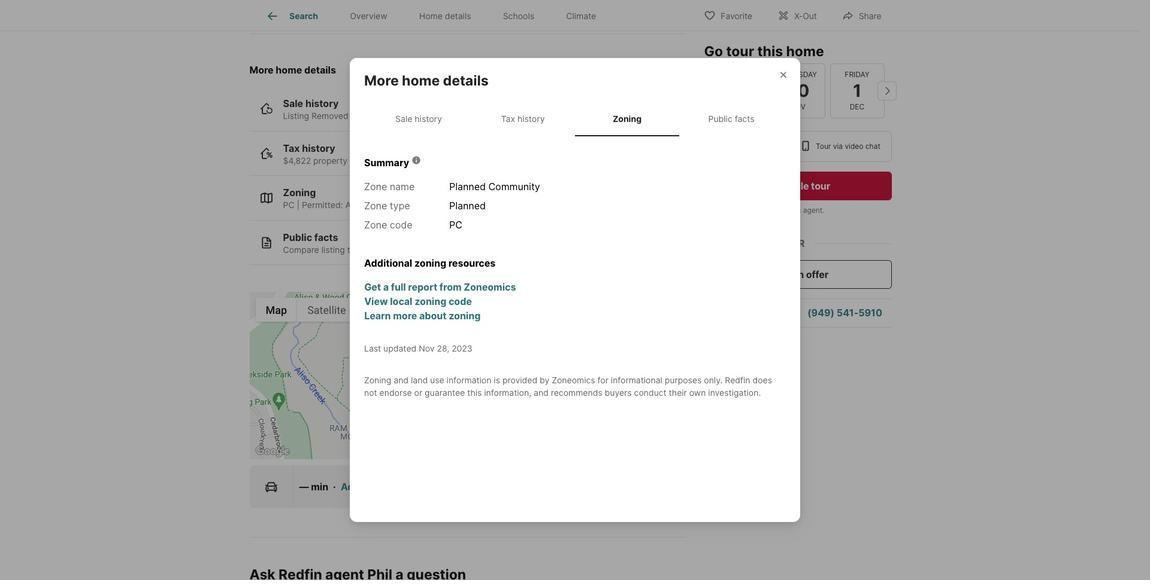 Task type: vqa. For each thing, say whether or not it's contained in the screenshot.
third ▾ from right
no



Task type: locate. For each thing, give the bounding box(es) containing it.
home
[[419, 11, 443, 21]]

redfin inside zoning and land use information is provided by zoneomics for informational purposes only. redfin does not endorse or guarantee this information, and recommends buyers conduct their own investigation.
[[725, 375, 750, 385]]

public facts compare listing to public record, refreshed 11/29/2023
[[283, 232, 500, 255]]

1 vertical spatial zoning
[[415, 296, 446, 308]]

1 horizontal spatial redfin
[[725, 375, 750, 385]]

information
[[447, 375, 491, 385]]

source:
[[523, 6, 558, 18]]

history for sale history listing removed on february 05, 2016
[[305, 98, 339, 110]]

1 vertical spatial planned
[[449, 200, 486, 212]]

redfin checked: 4 minutes ago (nov 29, 2023 at 10:27am) • source: crmls #
[[249, 6, 604, 18]]

tax history
[[501, 114, 545, 124]]

tab list containing sale history
[[364, 102, 786, 136]]

this up the thursday
[[757, 43, 783, 60]]

tour for schedule
[[811, 180, 830, 192]]

code down type
[[390, 219, 412, 231]]

property
[[313, 156, 348, 166]]

(nov
[[394, 6, 416, 18]]

overview tab
[[334, 2, 403, 31]]

0 vertical spatial sale
[[283, 98, 303, 110]]

more home details up 2016
[[364, 72, 489, 89]]

zoning for zoning pc | permitted: adu
[[283, 187, 316, 199]]

0 vertical spatial tab list
[[249, 0, 622, 31]]

zoning for zoning
[[613, 114, 641, 124]]

nov inside thursday 30 nov
[[790, 102, 806, 111]]

2023
[[435, 6, 459, 18], [452, 344, 472, 354]]

tax
[[501, 114, 515, 124], [283, 142, 300, 154]]

sale for sale history
[[395, 114, 412, 124]]

facts
[[735, 114, 754, 124], [314, 232, 338, 244]]

2 horizontal spatial this
[[757, 43, 783, 60]]

details
[[445, 11, 471, 21], [304, 64, 336, 76], [443, 72, 489, 89]]

at
[[462, 6, 471, 18]]

more home details
[[249, 64, 336, 76], [364, 72, 489, 89]]

1 vertical spatial tab list
[[364, 102, 786, 136]]

2023 inside more home details "dialog"
[[452, 344, 472, 354]]

2 horizontal spatial redfin
[[779, 206, 801, 215]]

1 vertical spatial a
[[383, 281, 389, 293]]

zone for zone code
[[364, 219, 387, 231]]

history inside sale history listing removed on february 05, 2016
[[305, 98, 339, 110]]

zone
[[364, 181, 387, 193], [364, 200, 387, 212], [364, 219, 387, 231]]

0 vertical spatial this
[[757, 43, 783, 60]]

and
[[394, 375, 409, 385], [534, 388, 549, 398]]

history for tax history $4,822 property taxes paid in 2022
[[302, 142, 335, 154]]

1 horizontal spatial pc
[[449, 219, 462, 231]]

2023 left at
[[435, 6, 459, 18]]

tour
[[816, 142, 831, 151], [704, 206, 719, 215]]

an
[[792, 269, 804, 281]]

0 vertical spatial public
[[708, 114, 732, 124]]

nov inside more home details "dialog"
[[419, 344, 435, 354]]

x-out button
[[767, 3, 827, 27]]

0 vertical spatial zoning
[[613, 114, 641, 124]]

1 vertical spatial redfin
[[779, 206, 801, 215]]

2 planned from the top
[[449, 200, 486, 212]]

0 horizontal spatial sale
[[283, 98, 303, 110]]

history
[[305, 98, 339, 110], [415, 114, 442, 124], [517, 114, 545, 124], [302, 142, 335, 154]]

add
[[341, 482, 360, 494]]

thursday
[[779, 70, 817, 79]]

1 vertical spatial tour
[[811, 180, 830, 192]]

1 horizontal spatial sale
[[395, 114, 412, 124]]

additional zoning resources
[[364, 257, 496, 269]]

1 horizontal spatial tour
[[816, 142, 831, 151]]

more home details dialog
[[350, 58, 800, 523]]

1 vertical spatial sale
[[395, 114, 412, 124]]

0 horizontal spatial zoning
[[283, 187, 316, 199]]

for
[[598, 375, 608, 385]]

planned down planned community
[[449, 200, 486, 212]]

0 horizontal spatial public
[[283, 232, 312, 244]]

1 vertical spatial tour
[[704, 206, 719, 215]]

nov
[[790, 102, 806, 111], [419, 344, 435, 354]]

0 vertical spatial nov
[[790, 102, 806, 111]]

chat
[[865, 142, 880, 151]]

home up listing
[[276, 64, 302, 76]]

sale up listing
[[283, 98, 303, 110]]

1 vertical spatial public
[[283, 232, 312, 244]]

sale inside tab
[[395, 114, 412, 124]]

zoning right about
[[449, 310, 481, 322]]

5910
[[858, 308, 882, 320]]

zone right the adu
[[364, 200, 387, 212]]

public inside public facts compare listing to public record, refreshed 11/29/2023
[[283, 232, 312, 244]]

history for tax history
[[517, 114, 545, 124]]

zoning inside zoning pc | permitted: adu
[[283, 187, 316, 199]]

add a commute button
[[341, 481, 413, 495]]

zoneomics up recommends
[[552, 375, 595, 385]]

2 vertical spatial zone
[[364, 219, 387, 231]]

0 horizontal spatial zoneomics
[[464, 281, 516, 293]]

informational
[[611, 375, 662, 385]]

tour inside button
[[811, 180, 830, 192]]

1 vertical spatial tax
[[283, 142, 300, 154]]

1 vertical spatial 2023
[[452, 344, 472, 354]]

to
[[347, 245, 355, 255]]

with
[[757, 206, 771, 215]]

february
[[363, 111, 398, 121]]

1 vertical spatial facts
[[314, 232, 338, 244]]

0 horizontal spatial this
[[467, 388, 482, 398]]

home
[[786, 43, 824, 60], [276, 64, 302, 76], [402, 72, 440, 89], [736, 206, 755, 215]]

2 horizontal spatial a
[[773, 206, 777, 215]]

zoning inside zoning and land use information is provided by zoneomics for informational purposes only. redfin does not endorse or guarantee this information, and recommends buyers conduct their own investigation.
[[364, 375, 391, 385]]

planned for planned
[[449, 200, 486, 212]]

2016
[[416, 111, 435, 121]]

2023 right 28,
[[452, 344, 472, 354]]

last updated nov 28, 2023
[[364, 344, 472, 354]]

zoneomics inside zoning and land use information is provided by zoneomics for informational purposes only. redfin does not endorse or guarantee this information, and recommends buyers conduct their own investigation.
[[552, 375, 595, 385]]

zoning for zoning and land use information is provided by zoneomics for informational purposes only. redfin does not endorse or guarantee this information, and recommends buyers conduct their own investigation.
[[364, 375, 391, 385]]

0 horizontal spatial pc
[[283, 200, 294, 210]]

zone up zone type
[[364, 181, 387, 193]]

crmls
[[563, 6, 596, 18]]

1 horizontal spatial public
[[708, 114, 732, 124]]

share
[[859, 10, 881, 21]]

history inside tax history $4,822 property taxes paid in 2022
[[302, 142, 335, 154]]

sale inside sale history listing removed on february 05, 2016
[[283, 98, 303, 110]]

and up endorse
[[394, 375, 409, 385]]

1 horizontal spatial zoning
[[364, 375, 391, 385]]

0 horizontal spatial tour
[[704, 206, 719, 215]]

0 horizontal spatial and
[[394, 375, 409, 385]]

option
[[704, 131, 791, 162]]

redfin left agent.
[[779, 206, 801, 215]]

favorite
[[721, 10, 752, 21]]

1 horizontal spatial zoneomics
[[552, 375, 595, 385]]

zoneomics down "resources"
[[464, 281, 516, 293]]

buyers
[[605, 388, 632, 398]]

more home details inside "dialog"
[[364, 72, 489, 89]]

2 vertical spatial zoning
[[364, 375, 391, 385]]

next image
[[877, 81, 896, 101]]

tax inside tax history $4,822 property taxes paid in 2022
[[283, 142, 300, 154]]

zoning inside zoning tab
[[613, 114, 641, 124]]

sale left 2016
[[395, 114, 412, 124]]

information,
[[484, 388, 531, 398]]

guarantee
[[425, 388, 465, 398]]

0 horizontal spatial more
[[249, 64, 274, 76]]

1 vertical spatial nov
[[419, 344, 435, 354]]

facts inside public facts compare listing to public record, refreshed 11/29/2023
[[314, 232, 338, 244]]

0 horizontal spatial nov
[[419, 344, 435, 354]]

1 vertical spatial this
[[721, 206, 734, 215]]

0 vertical spatial facts
[[735, 114, 754, 124]]

zoning down refreshed
[[414, 257, 446, 269]]

offer
[[806, 269, 828, 281]]

zoning pc | permitted: adu
[[283, 187, 363, 210]]

tax history $4,822 property taxes paid in 2022
[[283, 142, 423, 166]]

1 vertical spatial zoneomics
[[552, 375, 595, 385]]

this inside zoning and land use information is provided by zoneomics for informational purposes only. redfin does not endorse or guarantee this information, and recommends buyers conduct their own investigation.
[[467, 388, 482, 398]]

1 vertical spatial code
[[449, 296, 472, 308]]

1 zone from the top
[[364, 181, 387, 193]]

google image
[[252, 445, 292, 460]]

history for sale history
[[415, 114, 442, 124]]

tour via video chat option
[[791, 131, 892, 162]]

schedule
[[765, 180, 809, 192]]

tab list
[[249, 0, 622, 31], [364, 102, 786, 136]]

friday
[[845, 70, 869, 79]]

1 horizontal spatial and
[[534, 388, 549, 398]]

public for public facts
[[708, 114, 732, 124]]

x-out
[[794, 10, 817, 21]]

1 horizontal spatial tax
[[501, 114, 515, 124]]

code down from
[[449, 296, 472, 308]]

0 vertical spatial zoneomics
[[464, 281, 516, 293]]

schools tab
[[487, 2, 550, 31]]

planned left community
[[449, 181, 486, 193]]

search
[[289, 11, 318, 21]]

1 planned from the top
[[449, 181, 486, 193]]

taxes
[[350, 156, 371, 166]]

tax for tax history $4,822 property taxes paid in 2022
[[283, 142, 300, 154]]

2 vertical spatial this
[[467, 388, 482, 398]]

planned
[[449, 181, 486, 193], [449, 200, 486, 212]]

1 vertical spatial zoning
[[283, 187, 316, 199]]

pc left |
[[283, 200, 294, 210]]

1 horizontal spatial facts
[[735, 114, 754, 124]]

code
[[390, 219, 412, 231], [449, 296, 472, 308]]

more
[[249, 64, 274, 76], [364, 72, 399, 89]]

1 horizontal spatial tour
[[811, 180, 830, 192]]

0 vertical spatial tax
[[501, 114, 515, 124]]

0 horizontal spatial facts
[[314, 232, 338, 244]]

0 vertical spatial tour
[[726, 43, 754, 60]]

3 zone from the top
[[364, 219, 387, 231]]

1 horizontal spatial code
[[449, 296, 472, 308]]

None button
[[711, 63, 766, 119], [771, 63, 825, 119], [830, 63, 884, 119], [711, 63, 766, 119], [771, 63, 825, 119], [830, 63, 884, 119]]

zoning tab
[[575, 104, 679, 134]]

tour right the go
[[726, 43, 754, 60]]

purposes
[[665, 375, 702, 385]]

home up the thursday
[[786, 43, 824, 60]]

sale history tab
[[367, 104, 471, 134]]

10:27am)
[[473, 6, 514, 18]]

home details
[[419, 11, 471, 21]]

menu bar
[[255, 298, 356, 322]]

1 horizontal spatial more
[[364, 72, 399, 89]]

public inside tab
[[708, 114, 732, 124]]

sale
[[283, 98, 303, 110], [395, 114, 412, 124]]

investigation.
[[708, 388, 761, 398]]

this left with
[[721, 206, 734, 215]]

on
[[351, 111, 361, 121]]

0 horizontal spatial a
[[362, 482, 367, 494]]

home up 2016
[[402, 72, 440, 89]]

commute
[[369, 482, 413, 494]]

sale history listing removed on february 05, 2016
[[283, 98, 435, 121]]

0 horizontal spatial tax
[[283, 142, 300, 154]]

0 vertical spatial zone
[[364, 181, 387, 193]]

redfin left checked:
[[249, 6, 278, 18]]

zoning up about
[[415, 296, 446, 308]]

tour left with
[[704, 206, 719, 215]]

home details tab
[[403, 2, 487, 31]]

public for public facts compare listing to public record, refreshed 11/29/2023
[[283, 232, 312, 244]]

2 horizontal spatial zoning
[[613, 114, 641, 124]]

1 horizontal spatial a
[[383, 281, 389, 293]]

1 horizontal spatial this
[[721, 206, 734, 215]]

tour this home with a redfin agent.
[[704, 206, 824, 215]]

a left full
[[383, 281, 389, 293]]

0 horizontal spatial code
[[390, 219, 412, 231]]

and down by
[[534, 388, 549, 398]]

map region
[[188, 208, 801, 515]]

0 vertical spatial code
[[390, 219, 412, 231]]

facts for public facts
[[735, 114, 754, 124]]

more home details up listing
[[249, 64, 336, 76]]

redfin up investigation.
[[725, 375, 750, 385]]

a right with
[[773, 206, 777, 215]]

pc up 11/29/2023
[[449, 219, 462, 231]]

nov down 30
[[790, 102, 806, 111]]

this down information
[[467, 388, 482, 398]]

0 horizontal spatial tour
[[726, 43, 754, 60]]

2 zone from the top
[[364, 200, 387, 212]]

go
[[704, 43, 723, 60]]

a right the 'add'
[[362, 482, 367, 494]]

climate tab
[[550, 2, 612, 31]]

zoning
[[414, 257, 446, 269], [415, 296, 446, 308], [449, 310, 481, 322]]

•
[[516, 6, 522, 18]]

tour up agent.
[[811, 180, 830, 192]]

schedule tour button
[[704, 172, 892, 201]]

tour for tour via video chat
[[816, 142, 831, 151]]

tour inside option
[[816, 142, 831, 151]]

0 horizontal spatial redfin
[[249, 6, 278, 18]]

zoning
[[613, 114, 641, 124], [283, 187, 316, 199], [364, 375, 391, 385]]

nov left 28,
[[419, 344, 435, 354]]

0 vertical spatial a
[[773, 206, 777, 215]]

more
[[393, 310, 417, 322]]

tax inside tab
[[501, 114, 515, 124]]

zoning name, type, and code element
[[364, 179, 559, 237]]

2 vertical spatial redfin
[[725, 375, 750, 385]]

1 vertical spatial pc
[[449, 219, 462, 231]]

zone down zone type
[[364, 219, 387, 231]]

facts inside public facts tab
[[735, 114, 754, 124]]

tour left via
[[816, 142, 831, 151]]

1 horizontal spatial nov
[[790, 102, 806, 111]]

home inside "dialog"
[[402, 72, 440, 89]]

search link
[[265, 9, 318, 23]]

friday 1 dec
[[845, 70, 869, 111]]

0 vertical spatial planned
[[449, 181, 486, 193]]

0 vertical spatial tour
[[816, 142, 831, 151]]

0 vertical spatial pc
[[283, 200, 294, 210]]

1 vertical spatial zone
[[364, 200, 387, 212]]

0 vertical spatial and
[[394, 375, 409, 385]]

1 horizontal spatial more home details
[[364, 72, 489, 89]]

2 vertical spatial a
[[362, 482, 367, 494]]

menu bar containing map
[[255, 298, 356, 322]]



Task type: describe. For each thing, give the bounding box(es) containing it.
— min · add a commute
[[299, 482, 413, 494]]

listing
[[283, 111, 309, 121]]

zone code
[[364, 219, 412, 231]]

ago
[[374, 6, 391, 18]]

zone name
[[364, 181, 415, 193]]

0 vertical spatial redfin
[[249, 6, 278, 18]]

recommends
[[551, 388, 602, 398]]

go tour this home
[[704, 43, 824, 60]]

pc inside zoning pc | permitted: adu
[[283, 200, 294, 210]]

agent.
[[803, 206, 824, 215]]

details inside "dialog"
[[443, 72, 489, 89]]

details inside tab
[[445, 11, 471, 21]]

(949) 541-5910 link
[[807, 308, 882, 320]]

full
[[391, 281, 406, 293]]

zoning and land use information is provided by zoneomics for informational purposes only. redfin does not endorse or guarantee this information, and recommends buyers conduct their own investigation.
[[364, 375, 772, 398]]

land
[[411, 375, 428, 385]]

2 vertical spatial zoning
[[449, 310, 481, 322]]

zone for zone type
[[364, 200, 387, 212]]

listing
[[321, 245, 345, 255]]

tax for tax history
[[501, 114, 515, 124]]

0 horizontal spatial more home details
[[249, 64, 336, 76]]

get
[[364, 281, 381, 293]]

11/29/2023
[[455, 245, 500, 255]]

tour for go
[[726, 43, 754, 60]]

tab list containing search
[[249, 0, 622, 31]]

record,
[[384, 245, 412, 255]]

sale for sale history listing removed on february 05, 2016
[[283, 98, 303, 110]]

public facts
[[708, 114, 754, 124]]

tab list inside more home details "dialog"
[[364, 102, 786, 136]]

a for redfin
[[773, 206, 777, 215]]

not
[[364, 388, 377, 398]]

tour via video chat list box
[[704, 131, 892, 162]]

(949)
[[807, 308, 834, 320]]

code inside get a full report from zoneomics view local zoning code learn more about zoning
[[449, 296, 472, 308]]

min
[[311, 482, 328, 494]]

start an offer button
[[704, 261, 892, 289]]

planned for planned community
[[449, 181, 486, 193]]

zoneomics inside get a full report from zoneomics view local zoning code learn more about zoning
[[464, 281, 516, 293]]

2022
[[402, 156, 423, 166]]

dec
[[850, 102, 864, 111]]

schools
[[503, 11, 534, 21]]

get a full report from zoneomics view local zoning code learn more about zoning
[[364, 281, 516, 322]]

1 vertical spatial and
[[534, 388, 549, 398]]

start an offer
[[767, 269, 828, 281]]

favorite button
[[694, 3, 762, 27]]

additional
[[364, 257, 412, 269]]

does
[[753, 375, 772, 385]]

refreshed
[[414, 245, 452, 255]]

get a full report from zoneomics link
[[364, 280, 773, 294]]

only.
[[704, 375, 723, 385]]

climate
[[566, 11, 596, 21]]

checked:
[[281, 6, 322, 18]]

tax history tab
[[471, 104, 575, 134]]

report
[[408, 281, 437, 293]]

thursday 30 nov
[[779, 70, 817, 111]]

community
[[488, 181, 540, 193]]

map button
[[255, 298, 297, 322]]

0 vertical spatial zoning
[[414, 257, 446, 269]]

4
[[325, 6, 331, 18]]

via
[[833, 142, 843, 151]]

28,
[[437, 344, 449, 354]]

·
[[333, 482, 336, 494]]

public
[[358, 245, 381, 255]]

own
[[689, 388, 706, 398]]

their
[[669, 388, 687, 398]]

(949) 541-5910
[[807, 308, 882, 320]]

schedule tour
[[765, 180, 830, 192]]

satellite button
[[297, 298, 356, 322]]

removed
[[312, 111, 348, 121]]

from
[[440, 281, 462, 293]]

tour for tour this home with a redfin agent.
[[704, 206, 719, 215]]

endorse
[[379, 388, 412, 398]]

a inside get a full report from zoneomics view local zoning code learn more about zoning
[[383, 281, 389, 293]]

about
[[419, 310, 447, 322]]

overview
[[350, 11, 387, 21]]

in
[[393, 156, 400, 166]]

minutes
[[334, 6, 372, 18]]

#
[[598, 6, 604, 18]]

$4,822
[[283, 156, 311, 166]]

a for commute
[[362, 482, 367, 494]]

adu
[[345, 200, 363, 210]]

—
[[299, 482, 309, 494]]

nov for 30
[[790, 102, 806, 111]]

permitted:
[[302, 200, 343, 210]]

facts for public facts compare listing to public record, refreshed 11/29/2023
[[314, 232, 338, 244]]

pc inside zoning name, type, and code element
[[449, 219, 462, 231]]

zone type
[[364, 200, 410, 212]]

nov for updated
[[419, 344, 435, 354]]

by
[[540, 375, 549, 385]]

or
[[414, 388, 422, 398]]

learn more about zoning link
[[364, 309, 773, 323]]

0 vertical spatial 2023
[[435, 6, 459, 18]]

home left with
[[736, 206, 755, 215]]

public facts tab
[[679, 104, 783, 134]]

tour via video chat
[[816, 142, 880, 151]]

05,
[[401, 111, 413, 121]]

summary
[[364, 157, 409, 169]]

more home details element
[[364, 58, 503, 90]]

type
[[390, 200, 410, 212]]

view local zoning code link
[[364, 294, 773, 309]]

more inside "dialog"
[[364, 72, 399, 89]]

paid
[[374, 156, 391, 166]]

compare
[[283, 245, 319, 255]]

satellite
[[307, 304, 346, 317]]

local
[[390, 296, 412, 308]]

zone for zone name
[[364, 181, 387, 193]]

541-
[[837, 308, 858, 320]]



